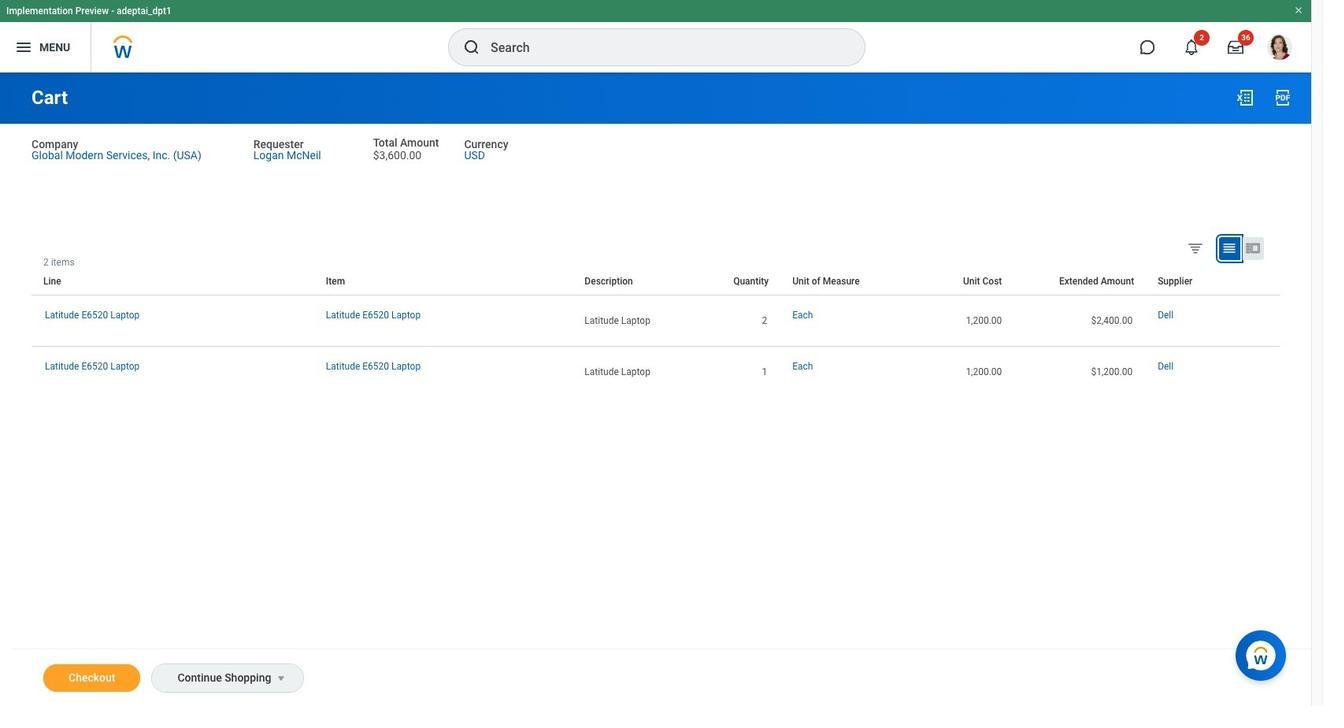 Task type: describe. For each thing, give the bounding box(es) containing it.
caret down image
[[272, 672, 291, 685]]

search image
[[463, 38, 482, 57]]

close environment banner image
[[1295, 6, 1304, 15]]

inbox large image
[[1229, 39, 1244, 55]]

justify image
[[14, 38, 33, 57]]

select to filter grid data image
[[1188, 239, 1205, 256]]



Task type: vqa. For each thing, say whether or not it's contained in the screenshot.
View Role-Based Security Group (Constrained)
no



Task type: locate. For each thing, give the bounding box(es) containing it.
Search Workday  search field
[[491, 30, 833, 65]]

toolbar
[[1269, 257, 1281, 268]]

view printable version (pdf) image
[[1274, 88, 1293, 107]]

banner
[[0, 0, 1312, 73]]

profile logan mcneil image
[[1268, 35, 1293, 63]]

export to excel image
[[1236, 88, 1255, 107]]

option group
[[1184, 236, 1277, 263]]

toggle to grid view image
[[1222, 240, 1238, 256]]

Toggle to Grid view radio
[[1220, 237, 1241, 260]]

notifications large image
[[1184, 39, 1200, 55]]

main content
[[0, 73, 1312, 706]]

Toggle to List Detail view radio
[[1244, 237, 1265, 260]]

toggle to list detail view image
[[1246, 240, 1262, 256]]



